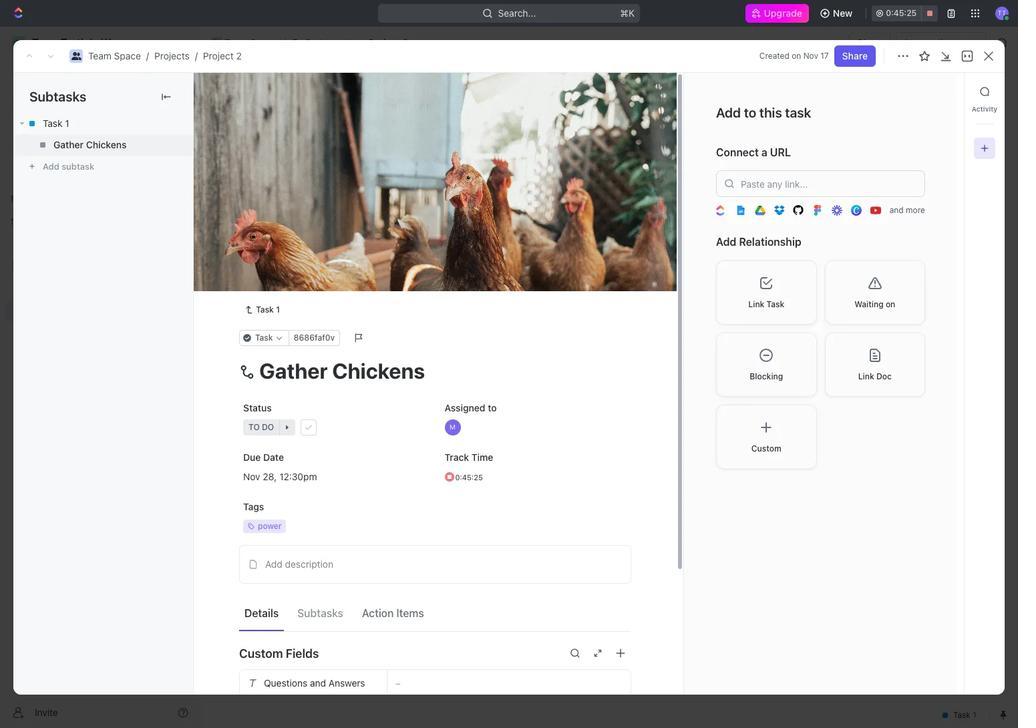 Task type: describe. For each thing, give the bounding box(es) containing it.
to up task dropdown button
[[248, 316, 259, 326]]

sidebar navigation
[[0, 27, 200, 728]]

gather
[[53, 139, 84, 150]]

gantt
[[454, 123, 478, 135]]

add subtask
[[43, 161, 94, 172]]

task
[[785, 105, 811, 120]]

new button
[[814, 3, 861, 24]]

search...
[[498, 7, 536, 19]]

1 vertical spatial share
[[842, 50, 868, 61]]

add description
[[265, 559, 333, 570]]

tt
[[998, 9, 1007, 17]]

connect a url
[[716, 146, 791, 158]]

1 horizontal spatial projects link
[[289, 35, 344, 51]]

task sidebar content section
[[681, 73, 964, 695]]

12:30
[[279, 471, 303, 482]]

in
[[248, 188, 256, 198]]

dashboards
[[32, 138, 84, 149]]

list
[[300, 123, 316, 135]]

waiting
[[855, 299, 884, 309]]

0 vertical spatial do
[[261, 316, 273, 326]]

and inside 'custom fields' element
[[310, 678, 326, 689]]

board link
[[247, 120, 275, 139]]

add down calendar "link"
[[359, 188, 374, 198]]

link doc
[[858, 371, 892, 381]]

assignees button
[[540, 154, 602, 170]]

add subtask button
[[13, 156, 193, 177]]

spaces
[[11, 216, 39, 227]]

subtasks button
[[292, 601, 349, 625]]

1 horizontal spatial add task button
[[343, 186, 400, 202]]

docs link
[[5, 110, 194, 132]]

Paste any link... text field
[[716, 171, 925, 197]]

0:45:25 for 0:45:25 button
[[886, 8, 917, 18]]

m button
[[441, 416, 631, 440]]

8686faf0v button
[[288, 330, 340, 346]]

items
[[396, 607, 424, 619]]

upgrade
[[764, 7, 802, 19]]

list link
[[297, 120, 316, 139]]

on for created
[[792, 51, 801, 61]]

blocking
[[750, 371, 783, 381]]

2 vertical spatial project
[[232, 80, 292, 102]]

reposition
[[498, 269, 545, 281]]

invite
[[35, 707, 58, 718]]

1 vertical spatial project 2
[[232, 80, 311, 102]]

details button
[[239, 601, 284, 625]]

answers
[[329, 678, 365, 689]]

add description button
[[244, 554, 627, 575]]

0 horizontal spatial projects
[[154, 50, 190, 61]]

a
[[762, 146, 768, 158]]

team space / projects / project 2
[[88, 50, 242, 61]]

description
[[285, 559, 333, 570]]

– button
[[388, 670, 631, 697]]

created
[[760, 51, 790, 61]]

questions and answers
[[264, 678, 365, 689]]

0 vertical spatial to do
[[248, 316, 273, 326]]

table link
[[403, 120, 429, 139]]

28
[[263, 471, 274, 482]]

1 horizontal spatial project 2
[[369, 37, 408, 48]]

questions
[[264, 678, 307, 689]]

team space
[[225, 37, 277, 48]]

task sidebar navigation tab list
[[970, 81, 1000, 159]]

1 horizontal spatial team space link
[[208, 35, 281, 51]]

time
[[472, 452, 493, 463]]

user group image
[[14, 262, 24, 270]]

waiting on button
[[825, 260, 925, 325]]

assigned to
[[445, 402, 497, 414]]

1 horizontal spatial nov
[[804, 51, 818, 61]]

assignees
[[557, 156, 596, 166]]

tree inside sidebar "navigation"
[[5, 233, 194, 413]]

1 vertical spatial project
[[203, 50, 234, 61]]

reposition button
[[490, 265, 554, 286]]

2 vertical spatial task 1
[[256, 305, 280, 315]]

activity
[[972, 105, 998, 113]]

share button down new
[[849, 32, 891, 53]]

url
[[770, 146, 791, 158]]

track time
[[445, 452, 493, 463]]

inbox
[[32, 92, 55, 104]]

link task button
[[716, 260, 817, 325]]

17
[[821, 51, 829, 61]]

to inside to do dropdown button
[[249, 422, 260, 432]]

change cover button
[[554, 265, 631, 286]]

2 vertical spatial add task button
[[263, 277, 314, 293]]

date
[[263, 452, 284, 463]]

change
[[562, 269, 596, 281]]

action
[[362, 607, 394, 619]]

0 horizontal spatial team space link
[[88, 50, 141, 61]]

task 2
[[269, 256, 298, 267]]

created on nov 17
[[760, 51, 829, 61]]

share button right 17
[[834, 45, 876, 67]]

action items
[[362, 607, 424, 619]]

chickens
[[86, 139, 127, 150]]

board
[[249, 123, 275, 135]]

link task
[[749, 299, 785, 309]]

0:45:25 button
[[872, 5, 938, 21]]

add inside button
[[43, 161, 59, 172]]

this
[[760, 105, 782, 120]]

calendar
[[341, 123, 381, 135]]

link for link task
[[749, 299, 765, 309]]

0 vertical spatial project
[[369, 37, 400, 48]]

tags power
[[243, 501, 282, 531]]

automations button
[[897, 33, 966, 53]]

2 vertical spatial add task
[[269, 278, 309, 290]]

and more
[[890, 205, 925, 215]]

status
[[243, 402, 272, 414]]

add relationship
[[716, 236, 802, 248]]

automations
[[904, 37, 959, 48]]

doc
[[877, 371, 892, 381]]

upgrade link
[[745, 4, 809, 23]]

change cover button
[[554, 265, 631, 286]]

Search tasks... text field
[[852, 152, 986, 172]]

0 horizontal spatial subtasks
[[29, 89, 86, 104]]

assigned
[[445, 402, 485, 414]]

add to this task
[[716, 105, 811, 120]]



Task type: vqa. For each thing, say whether or not it's contained in the screenshot.
The Scope Of Work link
no



Task type: locate. For each thing, give the bounding box(es) containing it.
to left this
[[744, 105, 757, 120]]

to do button
[[239, 416, 430, 440]]

1 horizontal spatial link
[[858, 371, 874, 381]]

1 vertical spatial custom
[[239, 646, 283, 660]]

blocking button
[[716, 333, 817, 397]]

subtasks inside button
[[297, 607, 343, 619]]

add down dashboards
[[43, 161, 59, 172]]

table
[[405, 123, 429, 135]]

1 button for 2
[[300, 255, 319, 268]]

space for team space
[[250, 37, 277, 48]]

1 horizontal spatial project 2 link
[[352, 35, 412, 51]]

1 vertical spatial space
[[114, 50, 141, 61]]

1 horizontal spatial subtasks
[[297, 607, 343, 619]]

task 1 up task 2
[[269, 232, 296, 244]]

gather chickens link
[[13, 134, 193, 156]]

project 2 link
[[352, 35, 412, 51], [203, 50, 242, 61]]

1 horizontal spatial projects
[[305, 37, 341, 48]]

projects
[[305, 37, 341, 48], [154, 50, 190, 61]]

/
[[283, 37, 286, 48], [347, 37, 349, 48], [146, 50, 149, 61], [195, 50, 198, 61]]

to do down status
[[249, 422, 274, 432]]

track
[[445, 452, 469, 463]]

to
[[744, 105, 757, 120], [248, 316, 259, 326], [488, 402, 497, 414], [249, 422, 260, 432]]

task button
[[239, 330, 289, 346]]

add task button down task 2
[[263, 277, 314, 293]]

power
[[258, 521, 282, 531]]

1 vertical spatial 1 button
[[300, 255, 319, 268]]

team for team space / projects / project 2
[[88, 50, 111, 61]]

add inside button
[[265, 559, 282, 570]]

1 vertical spatial task 1
[[269, 232, 296, 244]]

1 horizontal spatial user group image
[[212, 39, 221, 46]]

0 horizontal spatial nov
[[243, 471, 260, 482]]

user group image up home link
[[71, 52, 81, 60]]

1 horizontal spatial on
[[886, 299, 896, 309]]

do up task dropdown button
[[261, 316, 273, 326]]

custom for custom fields
[[239, 646, 283, 660]]

calendar link
[[338, 120, 381, 139]]

0 horizontal spatial custom
[[239, 646, 283, 660]]

custom for custom
[[752, 444, 782, 454]]

share button
[[849, 32, 891, 53], [834, 45, 876, 67]]

space inside team space link
[[250, 37, 277, 48]]

space
[[250, 37, 277, 48], [114, 50, 141, 61]]

0 vertical spatial share
[[857, 37, 883, 48]]

1 vertical spatial subtasks
[[297, 607, 343, 619]]

tt button
[[992, 3, 1013, 24]]

link up blocking dropdown button
[[749, 299, 765, 309]]

cover
[[598, 269, 623, 281]]

space for team space / projects / project 2
[[114, 50, 141, 61]]

0:45:25 down track time
[[455, 473, 483, 481]]

add down automations button
[[922, 86, 939, 97]]

to do up task dropdown button
[[248, 316, 273, 326]]

subtasks down 'home'
[[29, 89, 86, 104]]

home
[[32, 69, 58, 81]]

to down status
[[249, 422, 260, 432]]

0 horizontal spatial space
[[114, 50, 141, 61]]

0 vertical spatial and
[[890, 205, 904, 215]]

1 vertical spatial add task button
[[343, 186, 400, 202]]

pm
[[303, 471, 317, 482]]

waiting on
[[855, 299, 896, 309]]

0 horizontal spatial and
[[310, 678, 326, 689]]

add
[[922, 86, 939, 97], [716, 105, 741, 120], [43, 161, 59, 172], [359, 188, 374, 198], [716, 236, 737, 248], [269, 278, 287, 290], [265, 559, 282, 570]]

1 button
[[299, 231, 318, 245], [300, 255, 319, 268]]

nov left 17
[[804, 51, 818, 61]]

1 vertical spatial nov
[[243, 471, 260, 482]]

add task button down calendar "link"
[[343, 186, 400, 202]]

custom button
[[716, 405, 817, 469]]

and inside task sidebar content "section"
[[890, 205, 904, 215]]

details
[[245, 607, 279, 619]]

progress
[[258, 188, 302, 198]]

2 horizontal spatial add task
[[922, 86, 962, 97]]

in progress
[[248, 188, 302, 198]]

Edit task name text field
[[239, 358, 631, 384]]

change cover
[[562, 269, 623, 281]]

0 vertical spatial user group image
[[212, 39, 221, 46]]

projects inside projects link
[[305, 37, 341, 48]]

task 1 up dashboards
[[43, 118, 69, 129]]

1 horizontal spatial add task
[[359, 188, 394, 198]]

nov 28 , 12:30 pm
[[243, 471, 317, 482]]

add down task 2
[[269, 278, 287, 290]]

0 horizontal spatial add task
[[269, 278, 309, 290]]

1 horizontal spatial task 1 link
[[239, 302, 285, 318]]

0:45:25 inside dropdown button
[[455, 473, 483, 481]]

on for waiting
[[886, 299, 896, 309]]

0 horizontal spatial link
[[749, 299, 765, 309]]

nov
[[804, 51, 818, 61], [243, 471, 260, 482]]

to do inside dropdown button
[[249, 422, 274, 432]]

fields
[[286, 646, 319, 660]]

0 vertical spatial task 1
[[43, 118, 69, 129]]

projects link
[[289, 35, 344, 51], [154, 50, 190, 61]]

8686faf0v
[[294, 333, 335, 343]]

subtasks up fields
[[297, 607, 343, 619]]

1 vertical spatial 0:45:25
[[455, 473, 483, 481]]

1 vertical spatial to do
[[249, 422, 274, 432]]

⌘k
[[620, 7, 635, 19]]

task 1
[[43, 118, 69, 129], [269, 232, 296, 244], [256, 305, 280, 315]]

home link
[[5, 65, 194, 86]]

on right created
[[792, 51, 801, 61]]

m
[[450, 423, 456, 431]]

0 vertical spatial add task button
[[914, 81, 970, 102]]

0:45:25 for 0:45:25 dropdown button
[[455, 473, 483, 481]]

to right "assigned"
[[488, 402, 497, 414]]

add up connect
[[716, 105, 741, 120]]

0 vertical spatial on
[[792, 51, 801, 61]]

task inside "section"
[[767, 299, 785, 309]]

1 horizontal spatial custom
[[752, 444, 782, 454]]

0 horizontal spatial 0:45:25
[[455, 473, 483, 481]]

1 horizontal spatial 0:45:25
[[886, 8, 917, 18]]

0 vertical spatial projects
[[305, 37, 341, 48]]

user group image
[[212, 39, 221, 46], [71, 52, 81, 60]]

–
[[396, 678, 401, 689]]

1 vertical spatial link
[[858, 371, 874, 381]]

0 vertical spatial project 2
[[369, 37, 408, 48]]

do
[[261, 316, 273, 326], [262, 422, 274, 432]]

1 button for 1
[[299, 231, 318, 245]]

custom fields button
[[239, 637, 631, 670]]

2 horizontal spatial add task button
[[914, 81, 970, 102]]

1 vertical spatial do
[[262, 422, 274, 432]]

task 1 up task dropdown button
[[256, 305, 280, 315]]

tree
[[5, 233, 194, 413]]

0 horizontal spatial user group image
[[71, 52, 81, 60]]

1 button right task 2
[[300, 255, 319, 268]]

custom fields element
[[239, 670, 631, 728]]

share down new button
[[857, 37, 883, 48]]

custom fields
[[239, 646, 319, 660]]

0 vertical spatial subtasks
[[29, 89, 86, 104]]

0 vertical spatial nov
[[804, 51, 818, 61]]

0 vertical spatial 0:45:25
[[886, 8, 917, 18]]

0:45:25 button
[[441, 465, 631, 489]]

task 1 link up task dropdown button
[[239, 302, 285, 318]]

0 vertical spatial space
[[250, 37, 277, 48]]

do inside dropdown button
[[262, 422, 274, 432]]

task 1 link
[[13, 113, 193, 134], [239, 302, 285, 318]]

0:45:25 inside button
[[886, 8, 917, 18]]

0 vertical spatial 1 button
[[299, 231, 318, 245]]

link left doc
[[858, 371, 874, 381]]

add task button down automations button
[[914, 81, 970, 102]]

subtasks
[[29, 89, 86, 104], [297, 607, 343, 619]]

0 horizontal spatial project 2 link
[[203, 50, 242, 61]]

0 horizontal spatial add task button
[[263, 277, 314, 293]]

link doc button
[[825, 333, 925, 397]]

0 horizontal spatial on
[[792, 51, 801, 61]]

team space link
[[208, 35, 281, 51], [88, 50, 141, 61]]

link
[[749, 299, 765, 309], [858, 371, 874, 381]]

0 horizontal spatial projects link
[[154, 50, 190, 61]]

on right waiting at top right
[[886, 299, 896, 309]]

1 horizontal spatial team
[[225, 37, 248, 48]]

link for link doc
[[858, 371, 874, 381]]

and
[[890, 205, 904, 215], [310, 678, 326, 689]]

new
[[833, 7, 853, 19]]

1 vertical spatial on
[[886, 299, 896, 309]]

share
[[857, 37, 883, 48], [842, 50, 868, 61]]

subtask
[[62, 161, 94, 172]]

0 vertical spatial task 1 link
[[13, 113, 193, 134]]

custom
[[752, 444, 782, 454], [239, 646, 283, 660]]

0 vertical spatial link
[[749, 299, 765, 309]]

add task down calendar at the left of the page
[[359, 188, 394, 198]]

connect
[[716, 146, 759, 158]]

add task button
[[914, 81, 970, 102], [343, 186, 400, 202], [263, 277, 314, 293]]

do down status
[[262, 422, 274, 432]]

0 vertical spatial add task
[[922, 86, 962, 97]]

and left more
[[890, 205, 904, 215]]

due
[[243, 452, 261, 463]]

0 horizontal spatial project 2
[[232, 80, 311, 102]]

,
[[274, 471, 277, 482]]

1 vertical spatial add task
[[359, 188, 394, 198]]

to inside task sidebar content "section"
[[744, 105, 757, 120]]

1 vertical spatial user group image
[[71, 52, 81, 60]]

team for team space
[[225, 37, 248, 48]]

1 horizontal spatial space
[[250, 37, 277, 48]]

1 vertical spatial and
[[310, 678, 326, 689]]

1 vertical spatial team
[[88, 50, 111, 61]]

on inside dropdown button
[[886, 299, 896, 309]]

inbox link
[[5, 88, 194, 109]]

docs
[[32, 115, 54, 126]]

add left the "relationship"
[[716, 236, 737, 248]]

due date
[[243, 452, 284, 463]]

0:45:25 up automations
[[886, 8, 917, 18]]

0 vertical spatial custom
[[752, 444, 782, 454]]

task 1 link up chickens
[[13, 113, 193, 134]]

1 vertical spatial task 1 link
[[239, 302, 285, 318]]

0 vertical spatial team
[[225, 37, 248, 48]]

add left description
[[265, 559, 282, 570]]

1 button down progress
[[299, 231, 318, 245]]

dashboards link
[[5, 133, 194, 154]]

user group image left team space
[[212, 39, 221, 46]]

1 vertical spatial projects
[[154, 50, 190, 61]]

1 horizontal spatial and
[[890, 205, 904, 215]]

0 horizontal spatial task 1 link
[[13, 113, 193, 134]]

share right 17
[[842, 50, 868, 61]]

gather chickens
[[53, 139, 127, 150]]

add task down automations button
[[922, 86, 962, 97]]

power button
[[239, 514, 430, 539]]

0 horizontal spatial team
[[88, 50, 111, 61]]

and left the answers
[[310, 678, 326, 689]]

favorites
[[11, 194, 46, 204]]

nov left 28
[[243, 471, 260, 482]]

add task down task 2
[[269, 278, 309, 290]]

custom inside task sidebar content "section"
[[752, 444, 782, 454]]



